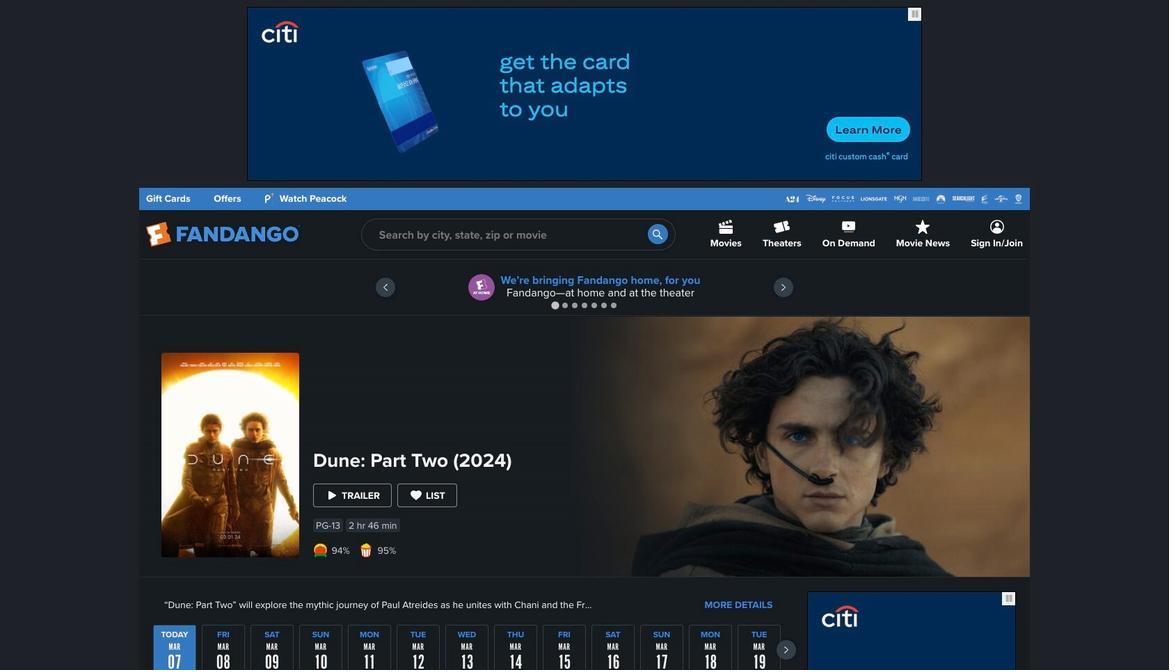 Task type: locate. For each thing, give the bounding box(es) containing it.
1 vertical spatial advertisement element
[[808, 592, 1017, 671]]

None search field
[[361, 219, 676, 251]]

advertisement element
[[247, 7, 923, 181], [808, 592, 1017, 671]]

flat image
[[359, 544, 373, 558]]

region
[[139, 260, 1031, 315], [153, 625, 797, 671]]

offer icon image
[[469, 274, 495, 301]]

Search by city, state, zip or movie text field
[[361, 219, 676, 251]]

movie summary element
[[139, 317, 1031, 671]]

0 vertical spatial region
[[139, 260, 1031, 315]]

1 vertical spatial region
[[153, 625, 797, 671]]

0 vertical spatial advertisement element
[[247, 7, 923, 181]]

advertisement element inside the movie summary element
[[808, 592, 1017, 671]]

dune: part two (2024) movie poster image
[[162, 353, 299, 558]]



Task type: vqa. For each thing, say whether or not it's contained in the screenshot.
Select a slide to show TAB LIST
yes



Task type: describe. For each thing, give the bounding box(es) containing it.
1 of 15 group
[[153, 625, 196, 671]]

flat image
[[313, 544, 327, 558]]

select a slide to show tab list
[[139, 300, 1031, 311]]



